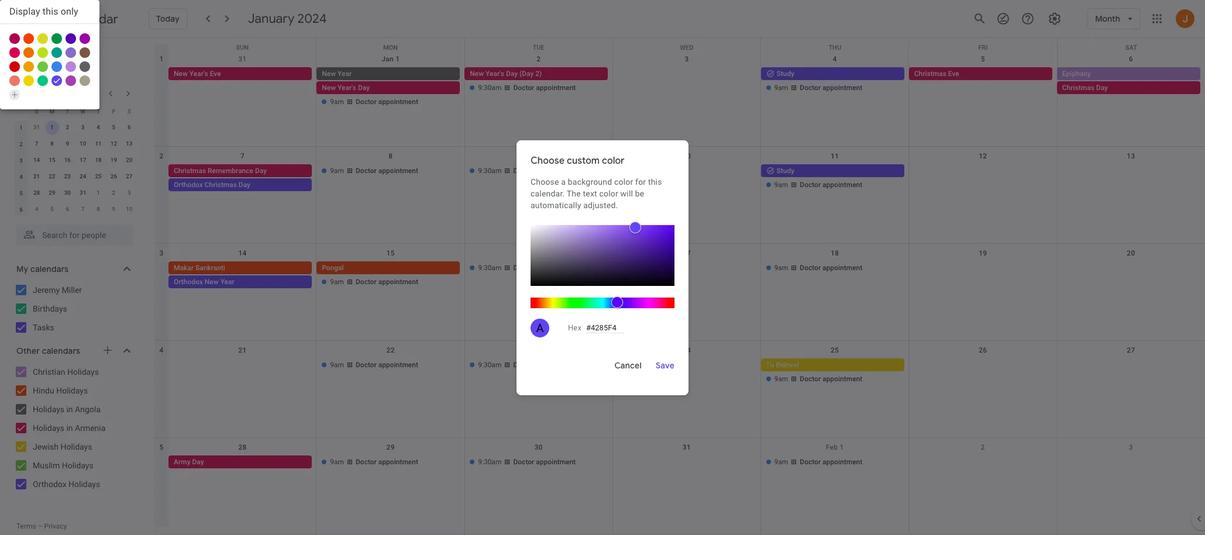 Task type: vqa. For each thing, say whether or not it's contained in the screenshot.


Task type: locate. For each thing, give the bounding box(es) containing it.
s left 'm'
[[35, 108, 38, 114]]

army
[[174, 458, 191, 466]]

1 vertical spatial 14
[[238, 249, 247, 258]]

in for angola
[[66, 405, 73, 414]]

6
[[1130, 55, 1134, 63], [128, 124, 131, 131], [66, 206, 69, 212], [20, 206, 23, 213]]

0 vertical spatial 7
[[35, 140, 38, 147]]

9 right february 8 element
[[112, 206, 115, 212]]

2 horizontal spatial year's
[[486, 70, 505, 78]]

24
[[80, 173, 86, 180], [683, 347, 691, 355]]

1 eve from the left
[[210, 70, 221, 78]]

30
[[64, 190, 71, 196], [535, 444, 543, 452]]

army day button
[[169, 456, 312, 469]]

0 vertical spatial choose
[[531, 155, 565, 167]]

15 element
[[45, 153, 59, 167]]

banana, set calendar color menu item
[[23, 76, 34, 86]]

14 up "makar sankranti" button
[[238, 249, 247, 258]]

2 9:30am from the top
[[478, 167, 502, 175]]

0 horizontal spatial year's
[[190, 70, 208, 78]]

miller
[[62, 286, 82, 295]]

0 vertical spatial 24
[[80, 173, 86, 180]]

7 left february 8 element
[[81, 206, 85, 212]]

january 2024 grid
[[11, 103, 137, 218]]

1 vertical spatial 25
[[831, 347, 839, 355]]

row group
[[13, 119, 137, 218]]

28 up army day 'button'
[[238, 444, 247, 452]]

6 down sat
[[1130, 55, 1134, 63]]

year inside makar sankranti orthodox new year
[[220, 278, 235, 286]]

calendars inside 'dropdown button'
[[42, 346, 80, 356]]

wisteria, set calendar color menu item
[[66, 61, 76, 72]]

1 vertical spatial 7
[[241, 152, 245, 160]]

0 vertical spatial 25
[[95, 173, 102, 180]]

choose for choose a background color for this calendar. the text color will be automatically adjusted.
[[531, 177, 559, 186]]

2 vertical spatial 7
[[81, 206, 85, 212]]

new year new year's day
[[322, 70, 370, 92]]

1 vertical spatial 15
[[387, 249, 395, 258]]

11 element
[[91, 137, 105, 151]]

save
[[656, 360, 675, 371]]

1 vertical spatial 29
[[387, 444, 395, 452]]

1 horizontal spatial year's
[[338, 84, 356, 92]]

year down "makar sankranti" button
[[220, 278, 235, 286]]

26 inside row group
[[110, 173, 117, 180]]

0 horizontal spatial 12
[[110, 140, 117, 147]]

february 6 element
[[60, 203, 75, 217]]

5
[[981, 55, 986, 63], [112, 124, 115, 131], [20, 190, 23, 196], [50, 206, 54, 212], [159, 444, 164, 452]]

basil, set calendar color menu item
[[52, 33, 62, 44]]

14 inside row group
[[33, 157, 40, 163]]

1 vertical spatial 8
[[389, 152, 393, 160]]

0 horizontal spatial 18
[[95, 157, 102, 163]]

0 vertical spatial study button
[[761, 67, 905, 80]]

row containing sun
[[155, 38, 1206, 56]]

0 horizontal spatial 26
[[110, 173, 117, 180]]

february 8 element
[[91, 203, 105, 217]]

1 vertical spatial 27
[[1127, 347, 1136, 355]]

this
[[648, 177, 662, 186]]

in
[[66, 405, 73, 414], [66, 424, 73, 433]]

calendar heading
[[63, 11, 118, 27]]

1 horizontal spatial 10
[[126, 206, 133, 212]]

1 horizontal spatial 22
[[387, 347, 395, 355]]

0 vertical spatial 16
[[64, 157, 71, 163]]

christmas inside epiphany christmas day
[[1063, 84, 1095, 92]]

7 up christmas remembrance day button
[[241, 152, 245, 160]]

choose
[[531, 155, 565, 167], [531, 177, 559, 186]]

new for new year's eve
[[174, 70, 188, 78]]

color up will
[[615, 177, 634, 186]]

year's for day
[[486, 70, 505, 78]]

column header inside january 2024 grid
[[13, 103, 29, 119]]

14 inside grid
[[238, 249, 247, 258]]

add custom color menu item
[[9, 90, 20, 100]]

day inside 'button'
[[192, 458, 204, 466]]

choose a background color for this calendar. the text color will be automatically adjusted.
[[531, 177, 662, 210]]

holidays in armenia
[[33, 424, 106, 433]]

12
[[110, 140, 117, 147], [979, 152, 988, 160]]

choose inside choose a background color for this calendar. the text color will be automatically adjusted.
[[531, 177, 559, 186]]

holidays for jewish
[[61, 442, 92, 452]]

31
[[238, 55, 247, 63], [33, 124, 40, 131], [80, 190, 86, 196], [683, 444, 691, 452]]

column header
[[13, 103, 29, 119]]

7
[[35, 140, 38, 147], [241, 152, 245, 160], [81, 206, 85, 212]]

1 down today
[[159, 55, 164, 63]]

4 9:30am from the top
[[478, 361, 502, 369]]

day
[[506, 70, 518, 78], [358, 84, 370, 92], [1097, 84, 1109, 92], [255, 167, 267, 175], [239, 181, 250, 189], [192, 458, 204, 466]]

new inside button
[[470, 70, 484, 78]]

main drawer image
[[14, 12, 28, 26]]

1 vertical spatial 21
[[238, 347, 247, 355]]

19 inside row group
[[110, 157, 117, 163]]

row containing s
[[13, 103, 137, 119]]

1 horizontal spatial january 2024
[[248, 11, 327, 27]]

in down the holidays in angola
[[66, 424, 73, 433]]

20 element
[[122, 153, 136, 167]]

february 2 element
[[107, 186, 121, 200]]

doctor
[[514, 84, 535, 92], [800, 84, 821, 92], [356, 98, 377, 106], [356, 167, 377, 175], [514, 167, 535, 175], [800, 181, 821, 189], [514, 264, 535, 272], [800, 264, 821, 272], [356, 278, 377, 286], [356, 361, 377, 369], [514, 361, 535, 369], [800, 375, 821, 383], [356, 458, 377, 466], [514, 458, 535, 466], [800, 458, 821, 466]]

9 left '10' element
[[66, 140, 69, 147]]

11
[[95, 140, 102, 147], [831, 152, 839, 160]]

1 vertical spatial color
[[615, 177, 634, 186]]

0 horizontal spatial 2024
[[50, 88, 70, 99]]

february 9 element
[[107, 203, 121, 217]]

0 horizontal spatial 16
[[64, 157, 71, 163]]

5 9:30am from the top
[[478, 458, 502, 466]]

1 horizontal spatial 13
[[1127, 152, 1136, 160]]

holidays
[[67, 368, 99, 377], [56, 386, 88, 396], [33, 405, 64, 414], [33, 424, 64, 433], [61, 442, 92, 452], [62, 461, 93, 471], [69, 480, 100, 489]]

12 inside grid
[[979, 152, 988, 160]]

holidays down "holidays in armenia"
[[61, 442, 92, 452]]

1 vertical spatial study
[[777, 167, 795, 175]]

day down epiphany button
[[1097, 84, 1109, 92]]

15 left 16 element
[[49, 157, 55, 163]]

calendar list entry. list box
[[0, 0, 100, 24]]

3 9:30am from the top
[[478, 264, 502, 272]]

holidays up the holidays in angola
[[56, 386, 88, 396]]

study for 11
[[777, 167, 795, 175]]

makar
[[174, 264, 194, 272]]

january 2024 up sun
[[248, 11, 327, 27]]

0 horizontal spatial 30
[[64, 190, 71, 196]]

year's inside button
[[486, 70, 505, 78]]

0 vertical spatial study
[[777, 70, 795, 78]]

graphite, set calendar color menu item
[[80, 61, 90, 72]]

christmas remembrance day button
[[169, 164, 312, 177]]

day up orthodox christmas day button
[[255, 167, 267, 175]]

december 31 element
[[30, 121, 44, 135]]

0 horizontal spatial s
[[35, 108, 38, 114]]

0 vertical spatial 21
[[33, 173, 40, 180]]

cancel button
[[610, 350, 647, 381]]

pumpkin, set calendar color menu item
[[23, 47, 34, 58]]

6 inside february 6 element
[[66, 206, 69, 212]]

0 vertical spatial 17
[[80, 157, 86, 163]]

1 horizontal spatial 20
[[1127, 249, 1136, 258]]

0 horizontal spatial 14
[[33, 157, 40, 163]]

january up sun
[[248, 11, 295, 27]]

february 1 element
[[91, 186, 105, 200]]

17
[[80, 157, 86, 163], [683, 249, 691, 258]]

feb
[[826, 444, 838, 452]]

0 horizontal spatial 19
[[110, 157, 117, 163]]

menu item
[[0, 0, 100, 23]]

orthodox inside makar sankranti orthodox new year
[[174, 278, 203, 286]]

2 horizontal spatial 9
[[537, 152, 541, 160]]

radicchio, set calendar color menu item
[[9, 33, 20, 44]]

15 up pongal button
[[387, 249, 395, 258]]

calendars for my calendars
[[30, 264, 69, 275]]

24 right save 'button'
[[683, 347, 691, 355]]

row group inside january 2024 grid
[[13, 119, 137, 218]]

tu
[[766, 361, 774, 369]]

row containing 2
[[155, 147, 1206, 244]]

cell containing makar sankranti
[[169, 262, 317, 290]]

0 vertical spatial year
[[338, 70, 352, 78]]

0 horizontal spatial 15
[[49, 157, 55, 163]]

t right w
[[97, 108, 100, 114]]

year's for eve
[[190, 70, 208, 78]]

eve
[[210, 70, 221, 78], [949, 70, 960, 78]]

13
[[126, 140, 133, 147], [1127, 152, 1136, 160]]

25 inside row group
[[95, 173, 102, 180]]

21 inside grid
[[238, 347, 247, 355]]

1 horizontal spatial 19
[[979, 249, 988, 258]]

orthodox inside other calendars list
[[33, 480, 67, 489]]

31 element
[[76, 186, 90, 200]]

1 horizontal spatial 30
[[535, 444, 543, 452]]

terms – privacy
[[16, 523, 67, 531]]

1 s from the left
[[35, 108, 38, 114]]

pongal button
[[317, 262, 460, 275]]

0 vertical spatial in
[[66, 405, 73, 414]]

new inside button
[[174, 70, 188, 78]]

27 inside row
[[126, 173, 133, 180]]

0 horizontal spatial 8
[[50, 140, 54, 147]]

s right "f"
[[127, 108, 131, 114]]

1 horizontal spatial 9
[[112, 206, 115, 212]]

1 horizontal spatial eve
[[949, 70, 960, 78]]

25 up tu bishvat button
[[831, 347, 839, 355]]

amethyst, set calendar color menu item
[[66, 76, 76, 86]]

1 vertical spatial 16
[[535, 249, 543, 258]]

year's inside button
[[190, 70, 208, 78]]

1 vertical spatial 20
[[1127, 249, 1136, 258]]

tangerine, set calendar color menu item
[[23, 33, 34, 44]]

0 vertical spatial 30
[[64, 190, 71, 196]]

t right 'm'
[[66, 108, 69, 114]]

orthodox christmas day button
[[169, 179, 312, 191]]

2 vertical spatial orthodox
[[33, 480, 67, 489]]

holidays down other calendars 'dropdown button'
[[67, 368, 99, 377]]

1 study button from the top
[[761, 67, 905, 80]]

makar sankranti button
[[169, 262, 312, 275]]

0 vertical spatial 13
[[126, 140, 133, 147]]

0 vertical spatial orthodox
[[174, 181, 203, 189]]

0 vertical spatial 18
[[95, 157, 102, 163]]

my calendars button
[[2, 260, 145, 279]]

calendars inside dropdown button
[[30, 264, 69, 275]]

30 inside 30 element
[[64, 190, 71, 196]]

0 vertical spatial 28
[[33, 190, 40, 196]]

11 inside grid
[[831, 152, 839, 160]]

orthodox down christmas remembrance day button
[[174, 181, 203, 189]]

13 element
[[122, 137, 136, 151]]

2 study button from the top
[[761, 164, 905, 177]]

hue slider slider
[[531, 286, 675, 314]]

24 element
[[76, 170, 90, 184]]

26
[[110, 173, 117, 180], [979, 347, 988, 355]]

0 vertical spatial 19
[[110, 157, 117, 163]]

2 choose from the top
[[531, 177, 559, 186]]

1 vertical spatial 11
[[831, 152, 839, 160]]

1 horizontal spatial 18
[[831, 249, 839, 258]]

1 horizontal spatial 17
[[683, 249, 691, 258]]

0 vertical spatial 22
[[49, 173, 55, 180]]

choose up "a"
[[531, 155, 565, 167]]

holidays up orthodox holidays
[[62, 461, 93, 471]]

2 vertical spatial 10
[[126, 206, 133, 212]]

0 horizontal spatial eve
[[210, 70, 221, 78]]

february 5 element
[[45, 203, 59, 217]]

tu bishvat button
[[761, 359, 905, 372]]

10
[[80, 140, 86, 147], [683, 152, 691, 160], [126, 206, 133, 212]]

1 horizontal spatial 2024
[[298, 11, 327, 27]]

1 in from the top
[[66, 405, 73, 414]]

1 vertical spatial 28
[[238, 444, 247, 452]]

january 2024
[[248, 11, 327, 27], [16, 88, 70, 99]]

1 horizontal spatial year
[[338, 70, 352, 78]]

1 left december 31 element
[[20, 124, 23, 131]]

0 vertical spatial calendars
[[30, 264, 69, 275]]

0 horizontal spatial year
[[220, 278, 235, 286]]

18
[[95, 157, 102, 163], [831, 249, 839, 258]]

29 element
[[45, 186, 59, 200]]

2 vertical spatial 8
[[97, 206, 100, 212]]

cobalt, set calendar color menu item
[[52, 76, 62, 86]]

23 element
[[60, 170, 75, 184]]

1 vertical spatial 12
[[979, 152, 988, 160]]

1 horizontal spatial 11
[[831, 152, 839, 160]]

save button
[[651, 350, 680, 381]]

18 inside grid
[[831, 249, 839, 258]]

1 horizontal spatial 21
[[238, 347, 247, 355]]

28 left the 29 element
[[33, 190, 40, 196]]

2
[[537, 55, 541, 63], [66, 124, 69, 131], [20, 141, 23, 147], [159, 152, 164, 160], [112, 190, 115, 196], [981, 444, 986, 452]]

1 vertical spatial orthodox
[[174, 278, 203, 286]]

0 vertical spatial 11
[[95, 140, 102, 147]]

row
[[155, 38, 1206, 56], [155, 50, 1206, 147], [13, 103, 137, 119], [13, 119, 137, 136], [13, 136, 137, 152], [155, 147, 1206, 244], [13, 152, 137, 169], [13, 169, 137, 185], [13, 185, 137, 201], [13, 201, 137, 218], [155, 244, 1206, 341], [155, 341, 1206, 438], [155, 438, 1206, 536]]

new
[[174, 70, 188, 78], [322, 70, 336, 78], [470, 70, 484, 78], [322, 84, 336, 92], [205, 278, 219, 286]]

29 inside grid
[[387, 444, 395, 452]]

0 horizontal spatial 20
[[126, 157, 133, 163]]

0 horizontal spatial 27
[[126, 173, 133, 180]]

holidays up jewish
[[33, 424, 64, 433]]

0 horizontal spatial 10
[[80, 140, 86, 147]]

1 vertical spatial 19
[[979, 249, 988, 258]]

18 element
[[91, 153, 105, 167]]

1 choose from the top
[[531, 155, 565, 167]]

1 horizontal spatial 14
[[238, 249, 247, 258]]

1 vertical spatial 18
[[831, 249, 839, 258]]

in left angola
[[66, 405, 73, 414]]

1 right 31 element
[[97, 190, 100, 196]]

cell
[[317, 67, 465, 109], [465, 67, 613, 109], [613, 67, 761, 109], [761, 67, 909, 109], [1058, 67, 1206, 109], [169, 164, 317, 193], [613, 164, 761, 193], [761, 164, 909, 193], [909, 164, 1058, 193], [1058, 164, 1206, 193], [169, 262, 317, 290], [317, 262, 465, 290], [613, 262, 761, 290], [909, 262, 1058, 290], [1058, 262, 1206, 290], [169, 359, 317, 387], [613, 359, 761, 387], [761, 359, 909, 387], [909, 359, 1058, 387], [1058, 359, 1206, 387], [613, 456, 761, 470], [909, 456, 1058, 470], [1058, 456, 1206, 470]]

eucalyptus, set calendar color menu item
[[52, 47, 62, 58]]

s
[[35, 108, 38, 114], [127, 108, 131, 114]]

orthodox down makar
[[174, 278, 203, 286]]

16
[[64, 157, 71, 163], [535, 249, 543, 258]]

0 vertical spatial 26
[[110, 173, 117, 180]]

february 3 element
[[122, 186, 136, 200]]

2 in from the top
[[66, 424, 73, 433]]

16 inside grid
[[535, 249, 543, 258]]

t
[[66, 108, 69, 114], [97, 108, 100, 114]]

study
[[777, 70, 795, 78], [777, 167, 795, 175]]

day inside button
[[506, 70, 518, 78]]

calendars
[[30, 264, 69, 275], [42, 346, 80, 356]]

1 horizontal spatial t
[[97, 108, 100, 114]]

the
[[567, 189, 581, 198]]

slider
[[531, 222, 675, 286]]

0 horizontal spatial 11
[[95, 140, 102, 147]]

16 down automatically
[[535, 249, 543, 258]]

choose up calendar.
[[531, 177, 559, 186]]

day inside epiphany christmas day
[[1097, 84, 1109, 92]]

peacock, set calendar color menu item
[[52, 61, 62, 72]]

grid
[[155, 38, 1206, 536]]

1 vertical spatial 17
[[683, 249, 691, 258]]

6 up 13 element
[[128, 124, 131, 131]]

2 eve from the left
[[949, 70, 960, 78]]

be
[[636, 189, 645, 198]]

terms link
[[16, 523, 36, 531]]

holidays down hindu
[[33, 405, 64, 414]]

cell containing christmas remembrance day
[[169, 164, 317, 193]]

january
[[248, 11, 295, 27], [16, 88, 48, 99]]

1 vertical spatial study button
[[761, 164, 905, 177]]

1 horizontal spatial 15
[[387, 249, 395, 258]]

automatically
[[531, 200, 582, 210]]

9 up calendar.
[[537, 152, 541, 160]]

slider inside choose custom color dialog
[[531, 222, 675, 286]]

row containing 28
[[13, 185, 137, 201]]

1 vertical spatial 26
[[979, 347, 988, 355]]

9:30am
[[478, 84, 502, 92], [478, 167, 502, 175], [478, 264, 502, 272], [478, 361, 502, 369], [478, 458, 502, 466]]

january 2024 down sage, set calendar color "menu item"
[[16, 88, 70, 99]]

tomato, set calendar color menu item
[[9, 61, 20, 72]]

jeremy
[[33, 286, 60, 295]]

doctor appointment
[[514, 84, 576, 92], [800, 84, 863, 92], [356, 98, 418, 106], [356, 167, 418, 175], [514, 167, 576, 175], [800, 181, 863, 189], [514, 264, 576, 272], [800, 264, 863, 272], [356, 278, 418, 286], [356, 361, 418, 369], [514, 361, 576, 369], [800, 375, 863, 383], [356, 458, 418, 466], [514, 458, 576, 466], [800, 458, 863, 466]]

holidays down muslim holidays
[[69, 480, 100, 489]]

1 inside 1 cell
[[50, 124, 54, 131]]

27 element
[[122, 170, 136, 184]]

calendars up "jeremy"
[[30, 264, 69, 275]]

study for 4
[[777, 70, 795, 78]]

avocado, set calendar color menu item
[[37, 47, 48, 58]]

other calendars button
[[2, 342, 145, 361]]

0 horizontal spatial january
[[16, 88, 48, 99]]

1 right feb
[[840, 444, 844, 452]]

1 vertical spatial 2024
[[50, 88, 70, 99]]

january down the 'banana, set calendar color' menu item
[[16, 88, 48, 99]]

6 left february 7 element
[[66, 206, 69, 212]]

20 inside row group
[[126, 157, 133, 163]]

13 inside 13 element
[[126, 140, 133, 147]]

2 study from the top
[[777, 167, 795, 175]]

today
[[156, 13, 180, 24]]

21
[[33, 173, 40, 180], [238, 347, 247, 355]]

privacy
[[44, 523, 67, 531]]

2 horizontal spatial 8
[[389, 152, 393, 160]]

color up adjusted.
[[600, 189, 619, 198]]

christmas
[[915, 70, 947, 78], [1063, 84, 1095, 92], [174, 167, 206, 175], [205, 181, 237, 189]]

orthodox down "muslim" at bottom
[[33, 480, 67, 489]]

day right "army"
[[192, 458, 204, 466]]

16 left the 17 element
[[64, 157, 71, 163]]

color right custom
[[602, 155, 625, 167]]

1 right december 31 element
[[50, 124, 54, 131]]

0 horizontal spatial january 2024
[[16, 88, 70, 99]]

7 down december 31 element
[[35, 140, 38, 147]]

tasks
[[33, 323, 54, 332]]

lavender, set calendar color menu item
[[66, 47, 76, 58]]

0 horizontal spatial 29
[[49, 190, 55, 196]]

adjusted.
[[584, 200, 618, 210]]

None text field
[[586, 322, 625, 333]]

year up new year's day "button"
[[338, 70, 352, 78]]

25 left 26 element
[[95, 173, 102, 180]]

calendars up christian holidays
[[42, 346, 80, 356]]

row group containing 31
[[13, 119, 137, 218]]

orthodox inside christmas remembrance day orthodox christmas day
[[174, 181, 203, 189]]

24 inside grid
[[683, 347, 691, 355]]

14 left 15 "element"
[[33, 157, 40, 163]]

0 vertical spatial 14
[[33, 157, 40, 163]]

hex
[[568, 324, 582, 332]]

22 element
[[45, 170, 59, 184]]

1 study from the top
[[777, 70, 795, 78]]

for
[[636, 177, 646, 186]]

2 t from the left
[[97, 108, 100, 114]]

24 right "23"
[[80, 173, 86, 180]]

8
[[50, 140, 54, 147], [389, 152, 393, 160], [97, 206, 100, 212]]

day left (day at the left of the page
[[506, 70, 518, 78]]

day down new year 'button'
[[358, 84, 370, 92]]

text
[[583, 189, 598, 198]]

1 vertical spatial 9
[[537, 152, 541, 160]]

1 vertical spatial january 2024
[[16, 88, 70, 99]]

calendar.
[[531, 189, 565, 198]]

eve inside button
[[949, 70, 960, 78]]

27 inside grid
[[1127, 347, 1136, 355]]

None search field
[[0, 220, 145, 246]]

citron, set calendar color menu item
[[37, 33, 48, 44]]



Task type: describe. For each thing, give the bounding box(es) containing it.
row containing 1
[[155, 50, 1206, 147]]

christian
[[33, 368, 65, 377]]

orthodox holidays
[[33, 480, 100, 489]]

1 horizontal spatial 25
[[831, 347, 839, 355]]

new year's eve
[[174, 70, 221, 78]]

february 7 element
[[76, 203, 90, 217]]

12 element
[[107, 137, 121, 151]]

grape, set calendar color menu item
[[80, 33, 90, 44]]

1 t from the left
[[66, 108, 69, 114]]

custom
[[567, 155, 600, 167]]

1 horizontal spatial 26
[[979, 347, 988, 355]]

a
[[561, 177, 566, 186]]

17 inside grid
[[683, 249, 691, 258]]

26 element
[[107, 170, 121, 184]]

2 inside 'element'
[[112, 190, 115, 196]]

terms
[[16, 523, 36, 531]]

new year's day (day 2)
[[470, 70, 542, 78]]

pistachio, set calendar color menu item
[[37, 61, 48, 72]]

muslim holidays
[[33, 461, 93, 471]]

sat
[[1126, 44, 1138, 52]]

epiphany
[[1063, 70, 1091, 78]]

f
[[112, 108, 115, 114]]

cancel
[[615, 360, 642, 371]]

angola
[[75, 405, 101, 414]]

row containing 3
[[155, 244, 1206, 341]]

new for new year's day (day 2)
[[470, 70, 484, 78]]

none text field inside choose custom color dialog
[[586, 322, 625, 333]]

blueberry, set calendar color menu item
[[66, 33, 76, 44]]

14 element
[[30, 153, 44, 167]]

year's inside new year new year's day
[[338, 84, 356, 92]]

cell containing epiphany
[[1058, 67, 1206, 109]]

orthodox new year button
[[169, 276, 312, 289]]

8 inside grid
[[389, 152, 393, 160]]

birthdays
[[33, 304, 67, 314]]

mon
[[383, 44, 398, 52]]

new year button
[[317, 67, 460, 80]]

will
[[621, 189, 633, 198]]

cherry blossom, set calendar color menu item
[[9, 47, 20, 58]]

my calendars
[[16, 264, 69, 275]]

calendars for other calendars
[[42, 346, 80, 356]]

holidays for hindu
[[56, 386, 88, 396]]

1 cell
[[44, 119, 60, 136]]

28 element
[[30, 186, 44, 200]]

holidays for christian
[[67, 368, 99, 377]]

17 element
[[76, 153, 90, 167]]

choose custom color
[[531, 155, 625, 167]]

1 inside february 1 "element"
[[97, 190, 100, 196]]

jan
[[382, 55, 394, 63]]

christmas eve button
[[909, 67, 1053, 80]]

new inside makar sankranti orthodox new year
[[205, 278, 219, 286]]

wed
[[680, 44, 694, 52]]

cell containing new year's day (day 2)
[[465, 67, 613, 109]]

19 inside grid
[[979, 249, 988, 258]]

bishvat
[[776, 361, 799, 369]]

fri
[[979, 44, 988, 52]]

9:30am for 16
[[478, 264, 502, 272]]

row containing 31
[[13, 119, 137, 136]]

11 inside row group
[[95, 140, 102, 147]]

hindu
[[33, 386, 54, 396]]

jan 1
[[382, 55, 400, 63]]

privacy link
[[44, 523, 67, 531]]

22 inside row group
[[49, 173, 55, 180]]

day down christmas remembrance day button
[[239, 181, 250, 189]]

21 element
[[30, 170, 44, 184]]

hindu holidays
[[33, 386, 88, 396]]

2 vertical spatial color
[[600, 189, 619, 198]]

other calendars
[[16, 346, 80, 356]]

sun
[[236, 44, 249, 52]]

jeremy miller
[[33, 286, 82, 295]]

24 inside 24 element
[[80, 173, 86, 180]]

christmas inside button
[[915, 70, 947, 78]]

my calendars list
[[2, 281, 145, 337]]

thu
[[829, 44, 842, 52]]

makar sankranti orthodox new year
[[174, 264, 235, 286]]

choose custom color dialog
[[517, 140, 689, 395]]

2 horizontal spatial 7
[[241, 152, 245, 160]]

choose for choose custom color
[[531, 155, 565, 167]]

epiphany christmas day
[[1063, 70, 1109, 92]]

–
[[38, 523, 42, 531]]

christmas remembrance day orthodox christmas day
[[174, 167, 267, 189]]

9:30am for 30
[[478, 458, 502, 466]]

0 horizontal spatial 7
[[35, 140, 38, 147]]

study button for 4
[[761, 67, 905, 80]]

mango, set calendar color menu item
[[23, 61, 34, 72]]

9 inside grid
[[537, 152, 541, 160]]

calendar list entry. element
[[0, 0, 100, 109]]

16 element
[[60, 153, 75, 167]]

row containing 7
[[13, 136, 137, 152]]

0 vertical spatial color
[[602, 155, 625, 167]]

30 element
[[60, 186, 75, 200]]

jewish
[[33, 442, 59, 452]]

holidays in angola
[[33, 405, 101, 414]]

pongal
[[322, 264, 344, 272]]

0 vertical spatial 8
[[50, 140, 54, 147]]

2)
[[536, 70, 542, 78]]

in for armenia
[[66, 424, 73, 433]]

february 4 element
[[30, 203, 44, 217]]

2 vertical spatial 9
[[112, 206, 115, 212]]

row containing 21
[[13, 169, 137, 185]]

6 inside grid
[[1130, 55, 1134, 63]]

tu bishvat
[[766, 361, 799, 369]]

23
[[64, 173, 71, 180]]

other calendars list
[[2, 363, 145, 494]]

row containing 14
[[13, 152, 137, 169]]

birch, set calendar color menu item
[[80, 76, 90, 86]]

1 vertical spatial 22
[[387, 347, 395, 355]]

25 element
[[91, 170, 105, 184]]

study button for 11
[[761, 164, 905, 177]]

new year's eve button
[[169, 67, 312, 80]]

a
[[536, 321, 544, 335]]

cocoa, set calendar color menu item
[[80, 47, 90, 58]]

w
[[80, 108, 86, 114]]

0 vertical spatial 2024
[[298, 11, 327, 27]]

epiphany button
[[1058, 67, 1201, 80]]

cell containing pongal
[[317, 262, 465, 290]]

18 inside row group
[[95, 157, 102, 163]]

16 inside row group
[[64, 157, 71, 163]]

9:30am for 9
[[478, 167, 502, 175]]

year inside new year new year's day
[[338, 70, 352, 78]]

my
[[16, 264, 28, 275]]

new for new year new year's day
[[322, 70, 336, 78]]

29 inside row group
[[49, 190, 55, 196]]

0 vertical spatial 9
[[66, 140, 69, 147]]

0 vertical spatial january 2024
[[248, 11, 327, 27]]

30 inside grid
[[535, 444, 543, 452]]

armenia
[[75, 424, 106, 433]]

2 s from the left
[[127, 108, 131, 114]]

calendar
[[66, 11, 118, 27]]

christian holidays
[[33, 368, 99, 377]]

28 inside row group
[[33, 190, 40, 196]]

february 10 element
[[122, 203, 136, 217]]

10 for '10' element
[[80, 140, 86, 147]]

10 for february 10 element
[[126, 206, 133, 212]]

background
[[568, 177, 612, 186]]

2 horizontal spatial 10
[[683, 152, 691, 160]]

a button
[[531, 319, 550, 337]]

new year's day (day 2) button
[[465, 67, 608, 80]]

1 horizontal spatial 8
[[97, 206, 100, 212]]

day inside new year new year's day
[[358, 84, 370, 92]]

12 inside row group
[[110, 140, 117, 147]]

remembrance
[[208, 167, 253, 175]]

feb 1
[[826, 444, 844, 452]]

grid containing 1
[[155, 38, 1206, 536]]

19 element
[[107, 153, 121, 167]]

today button
[[149, 8, 187, 29]]

holidays for muslim
[[62, 461, 93, 471]]

m
[[49, 108, 55, 114]]

tue
[[533, 44, 545, 52]]

28 inside grid
[[238, 444, 247, 452]]

0 vertical spatial january
[[248, 11, 295, 27]]

21 inside row
[[33, 173, 40, 180]]

muslim
[[33, 461, 60, 471]]

sage, set calendar color menu item
[[37, 76, 48, 86]]

17 inside row group
[[80, 157, 86, 163]]

10 element
[[76, 137, 90, 151]]

1 9:30am from the top
[[478, 84, 502, 92]]

15 inside "element"
[[49, 157, 55, 163]]

new year's day button
[[317, 81, 460, 94]]

6 left "february 4" element
[[20, 206, 23, 213]]

cell containing new year
[[317, 67, 465, 109]]

army day
[[174, 458, 204, 466]]

flamingo, set calendar color menu item
[[9, 76, 20, 86]]

eve inside button
[[210, 70, 221, 78]]

holidays for orthodox
[[69, 480, 100, 489]]

calendar element
[[37, 7, 118, 33]]

jewish holidays
[[33, 442, 92, 452]]

christmas eve
[[915, 70, 960, 78]]

other
[[16, 346, 40, 356]]

cell containing tu bishvat
[[761, 359, 909, 387]]

1 right jan
[[396, 55, 400, 63]]

sankranti
[[195, 264, 225, 272]]

row containing 5
[[155, 438, 1206, 536]]

christmas day button
[[1058, 81, 1201, 94]]



